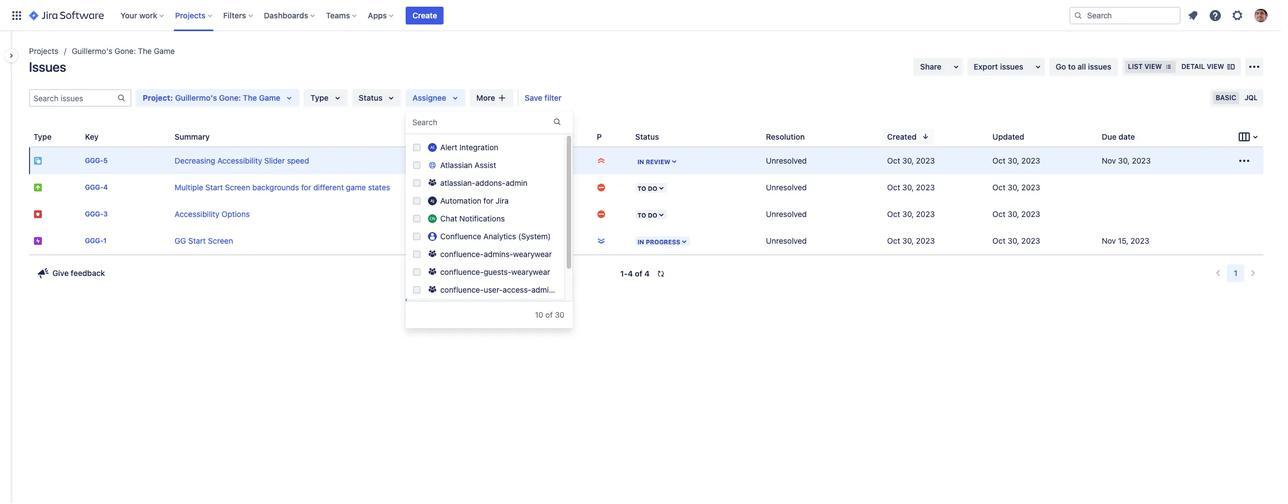 Task type: locate. For each thing, give the bounding box(es) containing it.
unresolved for decreasing accessibility slider speed
[[766, 156, 807, 166]]

1 horizontal spatial admins-
[[532, 285, 561, 295]]

3 ggg- from the top
[[85, 210, 103, 219]]

start
[[205, 183, 223, 192], [188, 236, 206, 246]]

0 horizontal spatial the
[[138, 46, 152, 56]]

0 vertical spatial gone:
[[115, 46, 136, 56]]

1 ggg- from the top
[[85, 157, 103, 165]]

0 vertical spatial guillermo's
[[72, 46, 112, 56]]

1 horizontal spatial issues
[[1088, 62, 1112, 71]]

nov
[[1102, 156, 1116, 166], [1102, 236, 1116, 246]]

1 group icon image from the top
[[428, 178, 437, 187]]

1-
[[620, 269, 628, 279]]

row containing accessibility options
[[29, 201, 1264, 228]]

accessibility left slider
[[217, 156, 262, 166]]

open export issues dropdown image
[[1031, 60, 1045, 74]]

projects up issues
[[29, 46, 58, 56]]

drag column image for updated
[[988, 130, 1002, 144]]

type button
[[304, 89, 348, 107]]

0 horizontal spatial 1
[[103, 237, 107, 245]]

0 horizontal spatial type
[[33, 132, 52, 141]]

1 vertical spatial 1
[[1234, 269, 1238, 278]]

ggg- down ggg-5 link
[[85, 184, 103, 192]]

view for list view
[[1145, 62, 1162, 71]]

1 vertical spatial confluence-
[[440, 268, 484, 277]]

0 vertical spatial game
[[154, 46, 175, 56]]

projects for projects link
[[29, 46, 58, 56]]

ggg- down ggg-3 link
[[85, 237, 103, 245]]

export issues
[[974, 62, 1024, 71]]

go to all issues link
[[1049, 58, 1118, 76]]

appswitcher icon image
[[10, 9, 23, 22]]

drag column image inside type button
[[29, 130, 42, 144]]

0 vertical spatial wearywear
[[513, 250, 552, 259]]

save filter button
[[518, 89, 568, 107]]

ggg- up ggg-1 link
[[85, 210, 103, 219]]

1 horizontal spatial guillermo's
[[175, 93, 217, 103]]

1 row from the top
[[29, 148, 1264, 174]]

1 unresolved from the top
[[766, 156, 807, 166]]

resolution
[[766, 132, 805, 141]]

your profile and settings image
[[1255, 9, 1268, 22]]

5 drag column image from the left
[[988, 130, 1002, 144]]

resolution button
[[762, 129, 823, 145]]

unresolved
[[766, 156, 807, 166], [766, 183, 807, 192], [766, 210, 807, 219], [766, 236, 807, 246]]

drag column image
[[29, 130, 42, 144], [81, 130, 94, 144], [762, 130, 775, 144]]

wearywear down (system)
[[513, 250, 552, 259]]

2 view from the left
[[1207, 62, 1225, 71]]

3 row from the top
[[29, 201, 1264, 228]]

0 vertical spatial 1
[[103, 237, 107, 245]]

banner
[[0, 0, 1281, 31]]

the
[[138, 46, 152, 56], [243, 93, 257, 103]]

3 drag column image from the left
[[631, 130, 644, 144]]

row up lowest icon
[[29, 201, 1264, 228]]

1 vertical spatial status
[[635, 132, 659, 141]]

states
[[368, 183, 390, 192]]

key button
[[81, 129, 116, 145]]

drag column image for resolution
[[762, 130, 775, 144]]

export
[[974, 62, 998, 71]]

wearywear
[[513, 250, 552, 259], [511, 268, 550, 277], [561, 285, 600, 295]]

created button
[[883, 129, 935, 145]]

board icon image
[[1238, 130, 1251, 144]]

2 vertical spatial confluence-
[[440, 285, 484, 295]]

sort in ascending order image right resolution
[[810, 132, 818, 141]]

0 horizontal spatial issues
[[1000, 62, 1024, 71]]

projects inside dropdown button
[[175, 10, 205, 20]]

0 vertical spatial nov
[[1102, 156, 1116, 166]]

status
[[359, 93, 383, 103], [635, 132, 659, 141]]

drag column image inside key button
[[81, 130, 94, 144]]

1 drag column image from the left
[[29, 130, 42, 144]]

highest image
[[597, 157, 606, 166]]

chat
[[440, 214, 457, 224]]

3 confluence- from the top
[[440, 285, 484, 295]]

1 horizontal spatial game
[[259, 93, 280, 103]]

start for gg
[[188, 236, 206, 246]]

unresolved for gg start screen
[[766, 236, 807, 246]]

teams
[[326, 10, 350, 20]]

search image
[[1074, 11, 1083, 20]]

4 row from the top
[[29, 228, 1264, 255]]

view right detail
[[1207, 62, 1225, 71]]

ggg-
[[85, 157, 103, 165], [85, 184, 103, 192], [85, 210, 103, 219], [85, 237, 103, 245]]

more
[[476, 93, 495, 103]]

1 vertical spatial projects
[[29, 46, 58, 56]]

drag column image inside summary button
[[170, 130, 184, 144]]

for left jira
[[484, 196, 494, 206]]

gg
[[175, 236, 186, 246]]

drag column image
[[170, 130, 184, 144], [593, 130, 606, 144], [631, 130, 644, 144], [883, 130, 896, 144], [988, 130, 1002, 144], [1098, 130, 1111, 144]]

2 horizontal spatial 4
[[645, 269, 650, 279]]

0 vertical spatial projects
[[175, 10, 205, 20]]

key
[[85, 132, 99, 141]]

4 inside "row"
[[103, 184, 108, 192]]

0 vertical spatial screen
[[225, 183, 250, 192]]

0 horizontal spatial drag column image
[[29, 130, 42, 144]]

2 unresolved from the top
[[766, 183, 807, 192]]

admins- up 10 of 30
[[532, 285, 561, 295]]

create button
[[406, 6, 444, 24]]

1 inside button
[[1234, 269, 1238, 278]]

1 vertical spatial accessibility
[[175, 210, 220, 219]]

sort in ascending order image right the date at the top right of page
[[1140, 132, 1149, 141]]

1 view from the left
[[1145, 62, 1162, 71]]

ggg-4 link
[[85, 184, 108, 192]]

status right type dropdown button
[[359, 93, 383, 103]]

list view
[[1128, 62, 1162, 71]]

1 horizontal spatial gone:
[[219, 93, 241, 103]]

1 horizontal spatial 4
[[628, 269, 633, 279]]

0 vertical spatial confluence-
[[440, 250, 484, 259]]

filter
[[545, 93, 562, 103]]

start right gg
[[188, 236, 206, 246]]

screen up 'options'
[[225, 183, 250, 192]]

issues right all
[[1088, 62, 1112, 71]]

2 issues from the left
[[1088, 62, 1112, 71]]

of right 10
[[546, 310, 553, 320]]

ggg- down key button
[[85, 157, 103, 165]]

drag column image inside 'created' button
[[883, 130, 896, 144]]

sort in ascending order image for resolution
[[810, 132, 818, 141]]

issues right export
[[1000, 62, 1024, 71]]

accessibility
[[217, 156, 262, 166], [175, 210, 220, 219]]

row down status button
[[29, 148, 1264, 174]]

0 horizontal spatial status
[[359, 93, 383, 103]]

6 drag column image from the left
[[1098, 130, 1111, 144]]

start right multiple
[[205, 183, 223, 192]]

issue operations menu image
[[1238, 154, 1251, 168]]

1 confluence- from the top
[[440, 250, 484, 259]]

1 horizontal spatial of
[[635, 269, 643, 279]]

2 nov from the top
[[1102, 236, 1116, 246]]

drag column image inside due date button
[[1098, 130, 1111, 144]]

0 vertical spatial admins-
[[484, 250, 513, 259]]

0 horizontal spatial for
[[301, 183, 311, 192]]

0 vertical spatial the
[[138, 46, 152, 56]]

guillermo's right projects link
[[72, 46, 112, 56]]

guillermo's right :
[[175, 93, 217, 103]]

1 horizontal spatial projects
[[175, 10, 205, 20]]

oct
[[887, 156, 901, 166], [993, 156, 1006, 166], [887, 183, 901, 192], [993, 183, 1006, 192], [887, 210, 901, 219], [993, 210, 1006, 219], [887, 236, 901, 246], [993, 236, 1006, 246]]

screen down accessibility options link on the left of the page
[[208, 236, 233, 246]]

to
[[1068, 62, 1076, 71]]

admins- up guests-
[[484, 250, 513, 259]]

wearywear up '30'
[[561, 285, 600, 295]]

ggg-4
[[85, 184, 108, 192]]

issues
[[1000, 62, 1024, 71], [1088, 62, 1112, 71]]

dashboards
[[264, 10, 308, 20]]

banner containing your work
[[0, 0, 1281, 31]]

row containing gg start screen
[[29, 228, 1264, 255]]

start for multiple
[[205, 183, 223, 192]]

10 of 30
[[535, 310, 565, 320]]

gone: down your
[[115, 46, 136, 56]]

1 vertical spatial the
[[243, 93, 257, 103]]

detail view
[[1182, 62, 1225, 71]]

view for detail view
[[1207, 62, 1225, 71]]

nov down due
[[1102, 156, 1116, 166]]

row down in review - change status icon
[[29, 174, 1264, 201]]

1 horizontal spatial sort in ascending order image
[[1140, 132, 1149, 141]]

0 horizontal spatial game
[[154, 46, 175, 56]]

3
[[103, 210, 108, 219]]

type
[[311, 93, 329, 103], [33, 132, 52, 141]]

1 horizontal spatial status
[[635, 132, 659, 141]]

(system)
[[518, 232, 551, 241]]

oct 30, 2023
[[887, 156, 935, 166], [993, 156, 1041, 166], [887, 183, 935, 192], [993, 183, 1041, 192], [887, 210, 935, 219], [993, 210, 1041, 219], [887, 236, 935, 246], [993, 236, 1041, 246]]

nov left the 15,
[[1102, 236, 1116, 246]]

jira software image
[[29, 9, 104, 22], [29, 9, 104, 22]]

0 horizontal spatial gone:
[[115, 46, 136, 56]]

0 vertical spatial type
[[311, 93, 329, 103]]

5
[[103, 157, 108, 165]]

1 vertical spatial guillermo's
[[175, 93, 217, 103]]

view right list
[[1145, 62, 1162, 71]]

0 horizontal spatial sort in ascending order image
[[810, 132, 818, 141]]

sub task image
[[33, 157, 42, 166]]

0 horizontal spatial of
[[546, 310, 553, 320]]

gone:
[[115, 46, 136, 56], [219, 93, 241, 103]]

4 group icon image from the top
[[428, 285, 437, 294]]

for
[[301, 183, 311, 192], [484, 196, 494, 206]]

2 sort in ascending order image from the left
[[1140, 132, 1149, 141]]

1 vertical spatial wearywear
[[511, 268, 550, 277]]

1 vertical spatial for
[[484, 196, 494, 206]]

row
[[29, 148, 1264, 174], [29, 174, 1264, 201], [29, 201, 1264, 228], [29, 228, 1264, 255]]

due date
[[1102, 132, 1135, 141]]

0 horizontal spatial 4
[[103, 184, 108, 192]]

0 horizontal spatial view
[[1145, 62, 1162, 71]]

confluence-admins-wearywear
[[440, 250, 552, 259]]

confluence-guests-wearywear
[[440, 268, 550, 277]]

1 horizontal spatial view
[[1207, 62, 1225, 71]]

4 unresolved from the top
[[766, 236, 807, 246]]

sort in ascending order image inside due date button
[[1140, 132, 1149, 141]]

3 drag column image from the left
[[762, 130, 775, 144]]

row up 1-4 of 4
[[29, 228, 1264, 255]]

4 drag column image from the left
[[883, 130, 896, 144]]

list
[[1128, 62, 1143, 71]]

your work
[[121, 10, 157, 20]]

1 horizontal spatial the
[[243, 93, 257, 103]]

1 horizontal spatial drag column image
[[81, 130, 94, 144]]

1 horizontal spatial 1
[[1234, 269, 1238, 278]]

drag column image for summary
[[170, 130, 184, 144]]

save
[[525, 93, 543, 103]]

of right 1-
[[635, 269, 643, 279]]

game
[[154, 46, 175, 56], [259, 93, 280, 103]]

admins-
[[484, 250, 513, 259], [532, 285, 561, 295]]

sidebar navigation image
[[0, 45, 25, 67]]

primary element
[[7, 0, 1070, 31]]

1 button
[[1228, 265, 1245, 283]]

drag column image inside status button
[[631, 130, 644, 144]]

improvement image
[[33, 183, 42, 192]]

drag column image inside updated button
[[988, 130, 1002, 144]]

1 vertical spatial start
[[188, 236, 206, 246]]

gone: up summary button
[[219, 93, 241, 103]]

import and bulk change issues image
[[1248, 60, 1261, 74]]

2 group icon image from the top
[[428, 250, 437, 259]]

2 drag column image from the left
[[81, 130, 94, 144]]

drag column image inside p button
[[593, 130, 606, 144]]

addicon image
[[498, 94, 506, 103]]

alert integration
[[440, 143, 499, 152]]

multiple
[[175, 183, 203, 192]]

game inside guillermo's gone: the game link
[[154, 46, 175, 56]]

status button
[[352, 89, 402, 107]]

notifications
[[459, 214, 505, 224]]

2 confluence- from the top
[[440, 268, 484, 277]]

2 row from the top
[[29, 174, 1264, 201]]

give
[[52, 269, 69, 278]]

4 ggg- from the top
[[85, 237, 103, 245]]

0 horizontal spatial projects
[[29, 46, 58, 56]]

issues element
[[29, 127, 1264, 255]]

projects right the work
[[175, 10, 205, 20]]

status right p button
[[635, 132, 659, 141]]

group icon image
[[428, 178, 437, 187], [428, 250, 437, 259], [428, 268, 437, 276], [428, 285, 437, 294]]

2 ggg- from the top
[[85, 184, 103, 192]]

None text field
[[412, 117, 415, 128]]

chevron down icon image
[[1249, 130, 1263, 144]]

2 horizontal spatial drag column image
[[762, 130, 775, 144]]

Search field
[[1070, 6, 1181, 24]]

2 drag column image from the left
[[593, 130, 606, 144]]

ggg-1
[[85, 237, 107, 245]]

atlassian-addons-admin
[[440, 178, 528, 188]]

1 sort in ascending order image from the left
[[810, 132, 818, 141]]

1 nov from the top
[[1102, 156, 1116, 166]]

1 issues from the left
[[1000, 62, 1024, 71]]

sort in ascending order image
[[810, 132, 818, 141], [1140, 132, 1149, 141]]

drag column image for type
[[29, 130, 42, 144]]

wearywear up confluence-user-access-admins-wearywear
[[511, 268, 550, 277]]

group icon image for atlassian-addons-admin
[[428, 178, 437, 187]]

type button
[[29, 129, 69, 145]]

medium high image
[[597, 210, 606, 219]]

notifications image
[[1187, 9, 1200, 22]]

3 group icon image from the top
[[428, 268, 437, 276]]

1 vertical spatial type
[[33, 132, 52, 141]]

0 vertical spatial start
[[205, 183, 223, 192]]

4 for ggg-
[[103, 184, 108, 192]]

1 horizontal spatial type
[[311, 93, 329, 103]]

create
[[413, 10, 437, 20]]

0 vertical spatial for
[[301, 183, 311, 192]]

give feedback button
[[30, 265, 112, 283]]

basic
[[1216, 94, 1237, 102]]

projects
[[175, 10, 205, 20], [29, 46, 58, 56]]

1 vertical spatial nov
[[1102, 236, 1116, 246]]

decreasing
[[175, 156, 215, 166]]

1 vertical spatial screen
[[208, 236, 233, 246]]

for left different
[[301, 183, 311, 192]]

1 vertical spatial admins-
[[532, 285, 561, 295]]

accessibility up the "gg start screen" link at the top left of the page
[[175, 210, 220, 219]]

of
[[635, 269, 643, 279], [546, 310, 553, 320]]

3 unresolved from the top
[[766, 210, 807, 219]]

0 vertical spatial status
[[359, 93, 383, 103]]

sort in ascending order image inside resolution button
[[810, 132, 818, 141]]

confluence analytics (system)
[[440, 232, 551, 241]]

access-
[[503, 285, 532, 295]]

group icon image for confluence-admins-wearywear
[[428, 250, 437, 259]]

1 vertical spatial of
[[546, 310, 553, 320]]

1 drag column image from the left
[[170, 130, 184, 144]]



Task type: vqa. For each thing, say whether or not it's contained in the screenshot.
GGG- associated with Multiple Start Screen backgrounds for different game states
yes



Task type: describe. For each thing, give the bounding box(es) containing it.
nov for nov 15, 2023
[[1102, 236, 1116, 246]]

wearywear for guests-
[[511, 268, 550, 277]]

ggg-3
[[85, 210, 108, 219]]

atlassian-
[[440, 178, 475, 188]]

type inside button
[[33, 132, 52, 141]]

projects for projects dropdown button
[[175, 10, 205, 20]]

4 for 1-
[[628, 269, 633, 279]]

guillermo's gone: the game link
[[72, 45, 175, 58]]

options
[[222, 210, 250, 219]]

issues
[[29, 59, 66, 75]]

apps
[[368, 10, 387, 20]]

wearywear for admins-
[[513, 250, 552, 259]]

due
[[1102, 132, 1117, 141]]

the inside guillermo's gone: the game link
[[138, 46, 152, 56]]

different
[[313, 183, 344, 192]]

status inside button
[[635, 132, 659, 141]]

1 inside "row"
[[103, 237, 107, 245]]

type inside dropdown button
[[311, 93, 329, 103]]

2 vertical spatial wearywear
[[561, 285, 600, 295]]

detail
[[1182, 62, 1205, 71]]

sorted in descending order image
[[921, 132, 930, 141]]

ggg-5
[[85, 157, 108, 165]]

ggg- for multiple start screen backgrounds for different game states
[[85, 184, 103, 192]]

1 vertical spatial gone:
[[219, 93, 241, 103]]

jira
[[496, 196, 509, 206]]

dashboards button
[[261, 6, 319, 24]]

filters button
[[220, 6, 257, 24]]

drag column image for key
[[81, 130, 94, 144]]

multiple start screen backgrounds for different game states link
[[175, 183, 390, 192]]

confluence- for admins-
[[440, 250, 484, 259]]

drag column image for status
[[631, 130, 644, 144]]

confluence
[[440, 232, 481, 241]]

search
[[412, 118, 438, 127]]

decreasing accessibility slider speed link
[[175, 156, 309, 166]]

unresolved for multiple start screen backgrounds for different game states
[[766, 183, 807, 192]]

backgrounds
[[252, 183, 299, 192]]

for inside "row"
[[301, 183, 311, 192]]

1 vertical spatial game
[[259, 93, 280, 103]]

row containing multiple start screen backgrounds for different game states
[[29, 174, 1264, 201]]

medium high image
[[597, 183, 606, 192]]

nov 30, 2023
[[1102, 156, 1151, 166]]

admin
[[506, 178, 528, 188]]

p
[[597, 132, 602, 141]]

0 horizontal spatial guillermo's
[[72, 46, 112, 56]]

confluence- for user-
[[440, 285, 484, 295]]

Search issues text field
[[30, 90, 117, 106]]

bug image
[[33, 210, 42, 219]]

chat notifications
[[440, 214, 505, 224]]

ggg- for decreasing accessibility slider speed
[[85, 157, 103, 165]]

automation for jira
[[440, 196, 509, 206]]

date
[[1119, 132, 1135, 141]]

group icon image for confluence-guests-wearywear
[[428, 268, 437, 276]]

go to all issues
[[1056, 62, 1112, 71]]

ggg-1 link
[[85, 237, 107, 245]]

slider
[[264, 156, 285, 166]]

atlassian assist
[[440, 161, 496, 170]]

screen for gg
[[208, 236, 233, 246]]

1 horizontal spatial for
[[484, 196, 494, 206]]

ggg- for accessibility options
[[85, 210, 103, 219]]

share button
[[914, 58, 963, 76]]

multiple start screen backgrounds for different game states
[[175, 183, 390, 192]]

summary button
[[170, 129, 228, 145]]

give feedback
[[52, 269, 105, 278]]

nov for nov 30, 2023
[[1102, 156, 1116, 166]]

10
[[535, 310, 544, 320]]

open share dialog image
[[950, 60, 963, 74]]

status button
[[631, 129, 677, 145]]

alert
[[440, 143, 458, 152]]

projects button
[[172, 6, 217, 24]]

automation
[[440, 196, 482, 206]]

project : guillermo's gone: the game
[[143, 93, 280, 103]]

work
[[139, 10, 157, 20]]

decreasing accessibility slider speed
[[175, 156, 309, 166]]

guillermo's gone: the game
[[72, 46, 175, 56]]

ggg-3 link
[[85, 210, 108, 219]]

feedback
[[71, 269, 105, 278]]

ggg-5 link
[[85, 157, 108, 165]]

your
[[121, 10, 137, 20]]

apps button
[[365, 6, 398, 24]]

speed
[[287, 156, 309, 166]]

updated button
[[988, 129, 1042, 145]]

nov 15, 2023
[[1102, 236, 1150, 246]]

export issues button
[[967, 58, 1045, 76]]

screen for multiple
[[225, 183, 250, 192]]

addons-
[[475, 178, 506, 188]]

drag column image for p
[[593, 130, 606, 144]]

created
[[887, 132, 917, 141]]

issues inside button
[[1000, 62, 1024, 71]]

all
[[1078, 62, 1086, 71]]

epic image
[[33, 237, 42, 246]]

drag column image for created
[[883, 130, 896, 144]]

assist
[[475, 161, 496, 170]]

:
[[170, 93, 173, 103]]

assignee button
[[406, 89, 465, 107]]

refresh image
[[657, 270, 665, 279]]

accessibility options link
[[175, 210, 250, 219]]

0 vertical spatial accessibility
[[217, 156, 262, 166]]

0 vertical spatial of
[[635, 269, 643, 279]]

guests-
[[484, 268, 511, 277]]

help image
[[1209, 9, 1222, 22]]

confluence- for guests-
[[440, 268, 484, 277]]

updated
[[993, 132, 1025, 141]]

go
[[1056, 62, 1066, 71]]

in review - change status image
[[671, 158, 678, 165]]

gg start screen link
[[175, 236, 233, 246]]

accessibility options
[[175, 210, 250, 219]]

p button
[[593, 129, 620, 145]]

gg start screen
[[175, 236, 233, 246]]

sort in ascending order image for due date
[[1140, 132, 1149, 141]]

settings image
[[1231, 9, 1245, 22]]

ggg- for gg start screen
[[85, 237, 103, 245]]

drag column image for due date
[[1098, 130, 1111, 144]]

row containing decreasing accessibility slider speed
[[29, 148, 1264, 174]]

confluence-user-access-admins-wearywear
[[440, 285, 600, 295]]

more button
[[470, 89, 513, 107]]

your work button
[[117, 6, 168, 24]]

0 horizontal spatial admins-
[[484, 250, 513, 259]]

group icon image for confluence-user-access-admins-wearywear
[[428, 285, 437, 294]]

user-
[[484, 285, 503, 295]]

jql
[[1245, 94, 1258, 102]]

unresolved for accessibility options
[[766, 210, 807, 219]]

lowest image
[[597, 237, 606, 246]]

15,
[[1119, 236, 1129, 246]]

teams button
[[323, 6, 361, 24]]

status inside dropdown button
[[359, 93, 383, 103]]



